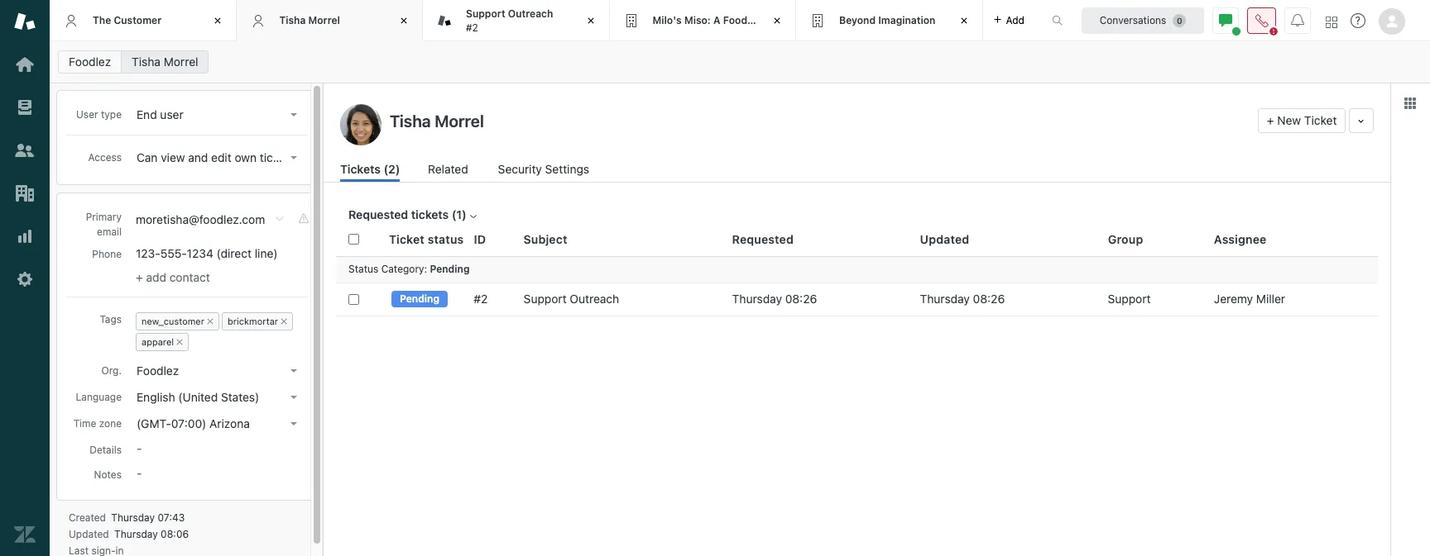 Task type: describe. For each thing, give the bounding box(es) containing it.
miller
[[1256, 292, 1285, 306]]

tisha inside secondary "element"
[[132, 55, 160, 69]]

2 close image from the left
[[582, 12, 599, 29]]

brickmortar link
[[228, 316, 278, 327]]

end
[[137, 108, 157, 122]]

close image for beyond imagination
[[955, 12, 972, 29]]

support for support outreach
[[524, 292, 567, 306]]

foodlez inside 'tab'
[[723, 14, 762, 26]]

states)
[[221, 391, 259, 405]]

miso:
[[684, 14, 711, 26]]

edit
[[211, 151, 231, 165]]

+ new ticket
[[1267, 113, 1337, 127]]

related
[[428, 162, 468, 176]]

can view and edit own tickets only button
[[132, 146, 321, 170]]

08:06
[[161, 529, 189, 541]]

(gmt-
[[137, 417, 171, 431]]

123-555-1234 (direct line)
[[136, 247, 278, 261]]

beyond imagination tab
[[796, 0, 983, 41]]

user
[[160, 108, 183, 122]]

the customer
[[93, 14, 161, 26]]

admin image
[[14, 269, 36, 290]]

moretisha@foodlez.com
[[136, 213, 265, 227]]

add button
[[983, 0, 1034, 41]]

type
[[101, 108, 122, 121]]

the
[[93, 14, 111, 26]]

primary
[[86, 211, 122, 223]]

user type
[[76, 108, 122, 121]]

status category : pending
[[348, 263, 470, 276]]

tickets (2) link
[[340, 161, 400, 182]]

milo's miso: a foodlez subsidiary tab
[[610, 0, 816, 41]]

tabs tab list
[[50, 0, 1035, 41]]

apparel link
[[142, 337, 174, 348]]

subject
[[523, 232, 567, 246]]

own
[[235, 151, 257, 165]]

arrow down image for user
[[290, 113, 297, 117]]

get started image
[[14, 54, 36, 75]]

can
[[137, 151, 158, 165]]

brickmortar
[[228, 316, 278, 327]]

customer
[[114, 14, 161, 26]]

organizations image
[[14, 183, 36, 204]]

language
[[76, 391, 122, 404]]

tisha morrel link
[[121, 50, 209, 74]]

time
[[73, 418, 96, 430]]

time zone
[[73, 418, 122, 430]]

end user button
[[132, 103, 304, 127]]

phone
[[92, 248, 122, 261]]

new
[[1277, 113, 1301, 127]]

foodlez inside secondary "element"
[[69, 55, 111, 69]]

subsidiary
[[764, 14, 816, 26]]

imagination
[[878, 14, 936, 26]]

zone
[[99, 418, 122, 430]]

can view and edit own tickets only
[[137, 151, 321, 165]]

close image for the customer
[[209, 12, 226, 29]]

Select All Tickets checkbox
[[348, 234, 359, 245]]

close image for milo's miso: a foodlez subsidiary
[[769, 12, 785, 29]]

contact
[[169, 271, 210, 285]]

beyond
[[839, 14, 876, 26]]

group
[[1108, 232, 1143, 246]]

notifications image
[[1291, 14, 1304, 27]]

english
[[137, 391, 175, 405]]

security settings
[[498, 162, 589, 176]]

2 08:26 from the left
[[973, 292, 1005, 306]]

outreach for support outreach #2
[[508, 8, 553, 20]]

menu containing new_customer
[[132, 310, 303, 355]]

milo's miso: a foodlez subsidiary
[[653, 14, 816, 26]]

access
[[88, 151, 122, 164]]

status
[[428, 232, 464, 246]]

customers image
[[14, 140, 36, 161]]

07:00)
[[171, 417, 206, 431]]

org.
[[101, 365, 122, 377]]

1234
[[187, 247, 213, 261]]

1 08:26 from the left
[[785, 292, 817, 306]]

foodlez link
[[58, 50, 122, 74]]

security
[[498, 162, 542, 176]]

and
[[188, 151, 208, 165]]

555-
[[160, 247, 187, 261]]

(united
[[178, 391, 218, 405]]

status
[[348, 263, 378, 276]]

+ add contact
[[136, 271, 210, 285]]

views image
[[14, 97, 36, 118]]

email
[[97, 226, 122, 238]]

reporting image
[[14, 226, 36, 247]]

requested tickets (1)
[[348, 208, 467, 222]]

tisha morrel inside tab
[[279, 14, 340, 26]]

ticket inside grid
[[389, 232, 425, 246]]

details
[[90, 444, 122, 457]]

123-
[[136, 247, 160, 261]]

conversations
[[1100, 14, 1166, 26]]

arrow down image for 07:00)
[[290, 423, 297, 426]]

updated inside created thursday 07:43 updated thursday 08:06
[[69, 529, 109, 541]]

tags
[[100, 314, 122, 326]]

beyond imagination
[[839, 14, 936, 26]]

+ for + add contact
[[136, 271, 143, 285]]

zendesk products image
[[1326, 16, 1337, 28]]

get help image
[[1351, 13, 1366, 28]]

security settings link
[[498, 161, 594, 182]]



Task type: vqa. For each thing, say whether or not it's contained in the screenshot.
the right Apps
no



Task type: locate. For each thing, give the bounding box(es) containing it.
morrel
[[308, 14, 340, 26], [164, 55, 198, 69]]

1 horizontal spatial 08:26
[[973, 292, 1005, 306]]

1 vertical spatial updated
[[69, 529, 109, 541]]

support for support outreach #2
[[466, 8, 505, 20]]

1 horizontal spatial +
[[1267, 113, 1274, 127]]

tab containing support outreach
[[423, 0, 610, 41]]

0 horizontal spatial close image
[[396, 12, 412, 29]]

1 horizontal spatial thursday 08:26
[[920, 292, 1005, 306]]

0 horizontal spatial tickets
[[260, 151, 295, 165]]

menu
[[132, 310, 303, 355]]

ticket right new on the right of the page
[[1304, 113, 1337, 127]]

end user
[[137, 108, 183, 122]]

+ down 123-
[[136, 271, 143, 285]]

1 horizontal spatial tisha
[[279, 14, 306, 26]]

arrow down image right arizona
[[290, 423, 297, 426]]

close image left add dropdown button
[[955, 12, 972, 29]]

a
[[713, 14, 720, 26]]

None text field
[[385, 108, 1251, 133]]

english (united states) button
[[132, 386, 304, 410]]

tisha inside tab
[[279, 14, 306, 26]]

(direct
[[216, 247, 252, 261]]

new_customer
[[142, 316, 204, 327]]

milo's
[[653, 14, 682, 26]]

0 vertical spatial outreach
[[508, 8, 553, 20]]

1 vertical spatial add
[[146, 271, 166, 285]]

1 vertical spatial morrel
[[164, 55, 198, 69]]

tickets right own at the left
[[260, 151, 295, 165]]

assignee
[[1214, 232, 1267, 246]]

foodlez button
[[132, 360, 304, 383]]

0 vertical spatial requested
[[348, 208, 408, 222]]

requested
[[348, 208, 408, 222], [732, 232, 794, 246]]

#2
[[466, 21, 478, 34], [474, 292, 488, 306]]

user
[[76, 108, 98, 121]]

1 horizontal spatial foodlez
[[137, 364, 179, 378]]

close image
[[396, 12, 412, 29], [769, 12, 785, 29]]

0 horizontal spatial outreach
[[508, 8, 553, 20]]

pending right :
[[430, 263, 470, 276]]

arrow down image for (united
[[290, 396, 297, 400]]

:
[[424, 263, 427, 276]]

support inside support outreach #2
[[466, 8, 505, 20]]

1 horizontal spatial tisha morrel
[[279, 14, 340, 26]]

grid
[[324, 223, 1390, 557]]

1 vertical spatial requested
[[732, 232, 794, 246]]

1 horizontal spatial ticket
[[1304, 113, 1337, 127]]

arizona
[[209, 417, 250, 431]]

1 vertical spatial tisha
[[132, 55, 160, 69]]

0 horizontal spatial thursday 08:26
[[732, 292, 817, 306]]

jeremy
[[1214, 292, 1253, 306]]

+ inside button
[[1267, 113, 1274, 127]]

4 arrow down image from the top
[[290, 423, 297, 426]]

1 horizontal spatial morrel
[[308, 14, 340, 26]]

settings
[[545, 162, 589, 176]]

foodlez up english
[[137, 364, 179, 378]]

close image inside the beyond imagination tab
[[955, 12, 972, 29]]

outreach inside grid
[[570, 292, 619, 306]]

tab
[[423, 0, 610, 41]]

None checkbox
[[348, 294, 359, 305]]

1 vertical spatial foodlez
[[69, 55, 111, 69]]

support
[[466, 8, 505, 20], [524, 292, 567, 306], [1108, 292, 1151, 306]]

close image inside milo's miso: a foodlez subsidiary 'tab'
[[769, 12, 785, 29]]

ticket status
[[389, 232, 464, 246]]

0 vertical spatial add
[[1006, 14, 1025, 26]]

1 horizontal spatial add
[[1006, 14, 1025, 26]]

0 vertical spatial morrel
[[308, 14, 340, 26]]

foodlez right a
[[723, 14, 762, 26]]

2 thursday 08:26 from the left
[[920, 292, 1005, 306]]

07:43
[[158, 512, 185, 525]]

arrow down image inside english (united states) button
[[290, 396, 297, 400]]

foodlez
[[723, 14, 762, 26], [69, 55, 111, 69], [137, 364, 179, 378]]

thursday
[[732, 292, 782, 306], [920, 292, 970, 306], [111, 512, 155, 525], [114, 529, 158, 541]]

english (united states)
[[137, 391, 259, 405]]

zendesk image
[[14, 525, 36, 546]]

tisha morrel
[[279, 14, 340, 26], [132, 55, 198, 69]]

requested for requested
[[732, 232, 794, 246]]

0 vertical spatial ticket
[[1304, 113, 1337, 127]]

0 horizontal spatial requested
[[348, 208, 408, 222]]

1 vertical spatial ticket
[[389, 232, 425, 246]]

tickets inside button
[[260, 151, 295, 165]]

tisha morrel tab
[[236, 0, 423, 41]]

view
[[161, 151, 185, 165]]

0 horizontal spatial tisha morrel
[[132, 55, 198, 69]]

button displays agent's chat status as online. image
[[1219, 14, 1232, 27]]

1 vertical spatial #2
[[474, 292, 488, 306]]

0 vertical spatial tisha
[[279, 14, 306, 26]]

1 thursday 08:26 from the left
[[732, 292, 817, 306]]

+
[[1267, 113, 1274, 127], [136, 271, 143, 285]]

line)
[[255, 247, 278, 261]]

0 vertical spatial +
[[1267, 113, 1274, 127]]

ticket inside button
[[1304, 113, 1337, 127]]

secondary element
[[50, 46, 1430, 79]]

support for support
[[1108, 292, 1151, 306]]

(gmt-07:00) arizona button
[[132, 413, 304, 436]]

thursday 08:26
[[732, 292, 817, 306], [920, 292, 1005, 306]]

0 vertical spatial pending
[[430, 263, 470, 276]]

morrel inside the tisha morrel tab
[[308, 14, 340, 26]]

0 horizontal spatial support
[[466, 8, 505, 20]]

0 vertical spatial tickets
[[260, 151, 295, 165]]

support outreach
[[524, 292, 619, 306]]

support inside support outreach link
[[524, 292, 567, 306]]

pending down :
[[400, 293, 439, 305]]

arrow down image
[[290, 113, 297, 117], [290, 370, 297, 373], [290, 396, 297, 400], [290, 423, 297, 426]]

outreach
[[508, 8, 553, 20], [570, 292, 619, 306]]

close image for tisha morrel
[[396, 12, 412, 29]]

id
[[474, 232, 486, 246]]

support outreach link
[[524, 292, 619, 307]]

0 horizontal spatial add
[[146, 271, 166, 285]]

1 arrow down image from the top
[[290, 113, 297, 117]]

add inside add dropdown button
[[1006, 14, 1025, 26]]

close image
[[209, 12, 226, 29], [582, 12, 599, 29], [955, 12, 972, 29]]

tickets (2)
[[340, 162, 400, 176]]

tickets
[[260, 151, 295, 165], [411, 208, 449, 222]]

arrow down image inside foodlez button
[[290, 370, 297, 373]]

arrow down image up english (united states) button
[[290, 370, 297, 373]]

1 horizontal spatial close image
[[769, 12, 785, 29]]

updated
[[920, 232, 969, 246], [69, 529, 109, 541]]

conversations button
[[1082, 7, 1204, 34]]

2 horizontal spatial close image
[[955, 12, 972, 29]]

1 horizontal spatial tickets
[[411, 208, 449, 222]]

morrel inside tisha morrel link
[[164, 55, 198, 69]]

2 horizontal spatial support
[[1108, 292, 1151, 306]]

0 vertical spatial tisha morrel
[[279, 14, 340, 26]]

arrow down image up arrow down icon
[[290, 113, 297, 117]]

main element
[[0, 0, 50, 557]]

only
[[298, 151, 321, 165]]

arrow down image inside end user button
[[290, 113, 297, 117]]

grid containing ticket status
[[324, 223, 1390, 557]]

created thursday 07:43 updated thursday 08:06
[[69, 512, 189, 541]]

0 vertical spatial updated
[[920, 232, 969, 246]]

1 horizontal spatial support
[[524, 292, 567, 306]]

1 horizontal spatial close image
[[582, 12, 599, 29]]

zendesk support image
[[14, 11, 36, 32]]

outreach for support outreach
[[570, 292, 619, 306]]

0 horizontal spatial close image
[[209, 12, 226, 29]]

(2)
[[384, 162, 400, 176]]

created
[[69, 512, 106, 525]]

related link
[[428, 161, 470, 182]]

ticket down requested tickets (1)
[[389, 232, 425, 246]]

1 vertical spatial +
[[136, 271, 143, 285]]

updated inside grid
[[920, 232, 969, 246]]

1 close image from the left
[[209, 12, 226, 29]]

0 horizontal spatial +
[[136, 271, 143, 285]]

2 horizontal spatial foodlez
[[723, 14, 762, 26]]

primary email
[[86, 211, 122, 238]]

tickets
[[340, 162, 381, 176]]

requested for requested tickets (1)
[[348, 208, 408, 222]]

close image inside the customer tab
[[209, 12, 226, 29]]

1 vertical spatial outreach
[[570, 292, 619, 306]]

tickets up ticket status
[[411, 208, 449, 222]]

1 close image from the left
[[396, 12, 412, 29]]

2 close image from the left
[[769, 12, 785, 29]]

3 close image from the left
[[955, 12, 972, 29]]

jeremy miller
[[1214, 292, 1285, 306]]

close image inside the tisha morrel tab
[[396, 12, 412, 29]]

1 vertical spatial tickets
[[411, 208, 449, 222]]

outreach inside support outreach #2
[[508, 8, 553, 20]]

0 horizontal spatial foodlez
[[69, 55, 111, 69]]

0 horizontal spatial morrel
[[164, 55, 198, 69]]

0 horizontal spatial updated
[[69, 529, 109, 541]]

close image left milo's
[[582, 12, 599, 29]]

arrow down image inside "(gmt-07:00) arizona" button
[[290, 423, 297, 426]]

close image right customer on the left top
[[209, 12, 226, 29]]

arrow down image
[[290, 156, 297, 160]]

foodlez inside button
[[137, 364, 179, 378]]

+ for + new ticket
[[1267, 113, 1274, 127]]

0 vertical spatial #2
[[466, 21, 478, 34]]

0 horizontal spatial tisha
[[132, 55, 160, 69]]

1 horizontal spatial requested
[[732, 232, 794, 246]]

the customer tab
[[50, 0, 236, 41]]

notes
[[94, 469, 122, 482]]

(gmt-07:00) arizona
[[137, 417, 250, 431]]

0 vertical spatial foodlez
[[723, 14, 762, 26]]

2 arrow down image from the top
[[290, 370, 297, 373]]

tisha morrel inside tisha morrel link
[[132, 55, 198, 69]]

tisha
[[279, 14, 306, 26], [132, 55, 160, 69]]

2 vertical spatial foodlez
[[137, 364, 179, 378]]

support outreach #2
[[466, 8, 553, 34]]

apps image
[[1404, 97, 1417, 110]]

+ left new on the right of the page
[[1267, 113, 1274, 127]]

arrow down image right states)
[[290, 396, 297, 400]]

new_customer link
[[142, 316, 204, 327]]

1 vertical spatial pending
[[400, 293, 439, 305]]

3 arrow down image from the top
[[290, 396, 297, 400]]

#2 inside support outreach #2
[[466, 21, 478, 34]]

08:26
[[785, 292, 817, 306], [973, 292, 1005, 306]]

0 horizontal spatial 08:26
[[785, 292, 817, 306]]

1 horizontal spatial updated
[[920, 232, 969, 246]]

apparel
[[142, 337, 174, 348]]

1 horizontal spatial outreach
[[570, 292, 619, 306]]

foodlez down the in the top of the page
[[69, 55, 111, 69]]

0 horizontal spatial ticket
[[389, 232, 425, 246]]

1 vertical spatial tisha morrel
[[132, 55, 198, 69]]

+ new ticket button
[[1258, 108, 1346, 133]]

category
[[381, 263, 424, 276]]

(1)
[[452, 208, 467, 222]]



